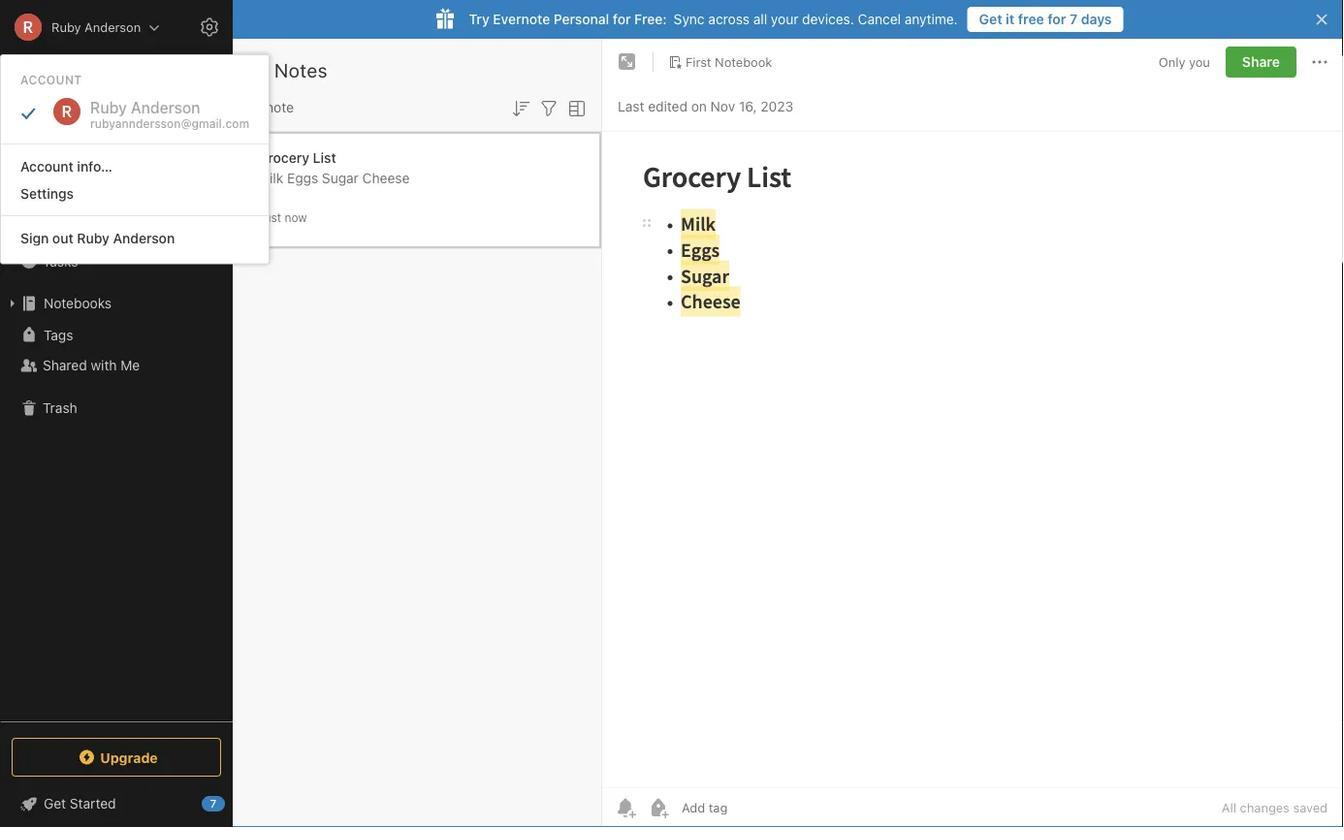 Task type: locate. For each thing, give the bounding box(es) containing it.
notes
[[274, 58, 328, 81], [43, 222, 80, 238]]

7 inside the get it free for 7 days button
[[1070, 11, 1078, 27]]

0 vertical spatial 7
[[1070, 11, 1078, 27]]

1 account from the top
[[20, 73, 82, 86]]

1 vertical spatial notes
[[43, 222, 80, 238]]

started
[[70, 796, 116, 812]]

1 for from the left
[[613, 11, 631, 27]]

1 horizontal spatial 7
[[1070, 11, 1078, 27]]

tasks button
[[0, 245, 232, 276]]

get inside button
[[979, 11, 1002, 27]]

add filters image
[[537, 97, 561, 120]]

tree
[[0, 152, 233, 721]]

anderson
[[85, 20, 141, 34], [113, 230, 175, 246]]

16,
[[739, 98, 757, 114]]

None search field
[[25, 56, 208, 91]]

try evernote personal for free: sync across all your devices. cancel anytime.
[[469, 11, 958, 27]]

settings
[[20, 186, 74, 202]]

tree containing home
[[0, 152, 233, 721]]

1 horizontal spatial notes
[[274, 58, 328, 81]]

all
[[1222, 801, 1237, 815]]

Search text field
[[25, 56, 208, 91]]

account up settings
[[20, 158, 74, 174]]

2 for from the left
[[1048, 11, 1066, 27]]

1 vertical spatial 7
[[210, 798, 217, 810]]

ruby inside dropdown list menu
[[77, 230, 109, 246]]

account info…
[[20, 158, 113, 174]]

0 horizontal spatial 7
[[210, 798, 217, 810]]

ruby up the search text field
[[51, 20, 81, 34]]

personal
[[554, 11, 609, 27]]

notes up "note" on the left of the page
[[274, 58, 328, 81]]

View options field
[[561, 95, 589, 120]]

all
[[753, 11, 767, 27]]

shared
[[43, 357, 87, 373]]

account up new
[[20, 73, 82, 86]]

cancel
[[858, 11, 901, 27]]

get
[[979, 11, 1002, 27], [44, 796, 66, 812]]

you
[[1189, 55, 1210, 69]]

7
[[1070, 11, 1078, 27], [210, 798, 217, 810]]

sign
[[20, 230, 49, 246]]

shortcuts
[[44, 191, 105, 207]]

anderson up the search text field
[[85, 20, 141, 34]]

add tag image
[[647, 796, 670, 820]]

0 vertical spatial get
[[979, 11, 1002, 27]]

account for account
[[20, 73, 82, 86]]

first
[[686, 54, 711, 69]]

Help and Learning task checklist field
[[0, 789, 233, 820]]

for inside button
[[1048, 11, 1066, 27]]

first notebook button
[[661, 48, 779, 76]]

days
[[1081, 11, 1112, 27]]

sync
[[674, 11, 705, 27]]

evernote
[[493, 11, 550, 27]]

account inside dropdown list menu
[[20, 158, 74, 174]]

dropdown list menu
[[1, 136, 269, 252]]

1 vertical spatial anderson
[[113, 230, 175, 246]]

notes up tasks
[[43, 222, 80, 238]]

anderson down settings link
[[113, 230, 175, 246]]

for right free
[[1048, 11, 1066, 27]]

for
[[613, 11, 631, 27], [1048, 11, 1066, 27]]

7 left click to collapse icon
[[210, 798, 217, 810]]

get left it
[[979, 11, 1002, 27]]

0 vertical spatial anderson
[[85, 20, 141, 34]]

0 horizontal spatial notes
[[43, 222, 80, 238]]

1 horizontal spatial get
[[979, 11, 1002, 27]]

home link
[[0, 152, 233, 183]]

last
[[618, 98, 644, 114]]

settings image
[[198, 16, 221, 39]]

note window element
[[602, 39, 1343, 827]]

across
[[708, 11, 750, 27]]

Add filters field
[[537, 95, 561, 120]]

1 vertical spatial get
[[44, 796, 66, 812]]

ruby right out
[[77, 230, 109, 246]]

only you
[[1159, 55, 1210, 69]]

only
[[1159, 55, 1186, 69]]

for left free: at the top left
[[613, 11, 631, 27]]

for for 7
[[1048, 11, 1066, 27]]

0 vertical spatial notes
[[274, 58, 328, 81]]

0 vertical spatial ruby
[[51, 20, 81, 34]]

account
[[20, 73, 82, 86], [20, 158, 74, 174]]

1 vertical spatial account
[[20, 158, 74, 174]]

home
[[43, 160, 80, 176]]

changes
[[1240, 801, 1290, 815]]

Note Editor text field
[[602, 132, 1343, 788]]

free:
[[634, 11, 667, 27]]

ruby
[[51, 20, 81, 34], [77, 230, 109, 246]]

sign out ruby anderson
[[20, 230, 175, 246]]

sign out ruby anderson link
[[1, 224, 269, 252]]

trash link
[[0, 393, 232, 424]]

0 vertical spatial account
[[20, 73, 82, 86]]

add a reminder image
[[614, 796, 637, 820]]

devices.
[[802, 11, 854, 27]]

Add tag field
[[680, 800, 825, 816]]

get inside help and learning task checklist field
[[44, 796, 66, 812]]

last edited on nov 16, 2023
[[618, 98, 794, 114]]

now
[[285, 211, 307, 225]]

7 left days
[[1070, 11, 1078, 27]]

2023
[[761, 98, 794, 114]]

1 vertical spatial ruby
[[77, 230, 109, 246]]

1 horizontal spatial for
[[1048, 11, 1066, 27]]

0 horizontal spatial for
[[613, 11, 631, 27]]

click to collapse image
[[226, 791, 240, 815]]

notes link
[[0, 214, 232, 245]]

me
[[121, 357, 140, 373]]

0 horizontal spatial get
[[44, 796, 66, 812]]

tasks
[[43, 253, 78, 269]]

get it free for 7 days button
[[968, 7, 1124, 32]]

expand notebooks image
[[5, 296, 20, 311]]

get left started
[[44, 796, 66, 812]]

out
[[52, 230, 73, 246]]

edited
[[648, 98, 688, 114]]

your
[[771, 11, 799, 27]]

2 account from the top
[[20, 158, 74, 174]]



Task type: vqa. For each thing, say whether or not it's contained in the screenshot.
the right THE 'MORE ACTIONS' field
no



Task type: describe. For each thing, give the bounding box(es) containing it.
account info… link
[[1, 152, 269, 180]]

more actions image
[[1308, 50, 1332, 74]]

new
[[43, 111, 71, 127]]

shared with me
[[43, 357, 140, 373]]

cheese
[[362, 170, 410, 186]]

notebooks
[[44, 295, 112, 311]]

upgrade
[[100, 749, 158, 766]]

grocery
[[258, 150, 309, 166]]

share
[[1242, 54, 1280, 70]]

1
[[256, 99, 262, 115]]

7 inside help and learning task checklist field
[[210, 798, 217, 810]]

upgrade button
[[12, 738, 221, 777]]

notebook
[[715, 54, 772, 69]]

1 note
[[256, 99, 294, 115]]

notes inside notes link
[[43, 222, 80, 238]]

milk eggs sugar cheese
[[258, 170, 410, 186]]

ruby anderson
[[51, 20, 141, 34]]

grocery list
[[258, 150, 336, 166]]

account for account info…
[[20, 158, 74, 174]]

notes inside note list element
[[274, 58, 328, 81]]

free
[[1018, 11, 1044, 27]]

More actions field
[[1308, 47, 1332, 78]]

sugar
[[322, 170, 359, 186]]

just
[[258, 211, 281, 225]]

anderson inside ruby anderson field
[[85, 20, 141, 34]]

on
[[691, 98, 707, 114]]

new button
[[12, 102, 221, 137]]

saved
[[1293, 801, 1328, 815]]

note
[[266, 99, 294, 115]]

Sort options field
[[509, 95, 532, 120]]

for for free:
[[613, 11, 631, 27]]

shortcuts button
[[0, 183, 232, 214]]

list
[[313, 150, 336, 166]]

tags button
[[0, 319, 232, 350]]

shared with me link
[[0, 350, 232, 381]]

note list element
[[233, 39, 602, 827]]

eggs
[[287, 170, 318, 186]]

share button
[[1226, 47, 1297, 78]]

notebooks link
[[0, 288, 232, 319]]

Account field
[[0, 8, 160, 47]]

just now
[[258, 211, 307, 225]]

info…
[[77, 158, 113, 174]]

ruby inside field
[[51, 20, 81, 34]]

get started
[[44, 796, 116, 812]]

trash
[[43, 400, 77, 416]]

all changes saved
[[1222, 801, 1328, 815]]

get it free for 7 days
[[979, 11, 1112, 27]]

nov
[[711, 98, 735, 114]]

first notebook
[[686, 54, 772, 69]]

settings link
[[1, 180, 269, 208]]

tags
[[44, 327, 73, 343]]

get for get started
[[44, 796, 66, 812]]

expand note image
[[616, 50, 639, 74]]

milk
[[258, 170, 283, 186]]

with
[[91, 357, 117, 373]]

try
[[469, 11, 490, 27]]

it
[[1006, 11, 1015, 27]]

anytime.
[[905, 11, 958, 27]]

get for get it free for 7 days
[[979, 11, 1002, 27]]

anderson inside sign out ruby anderson link
[[113, 230, 175, 246]]



